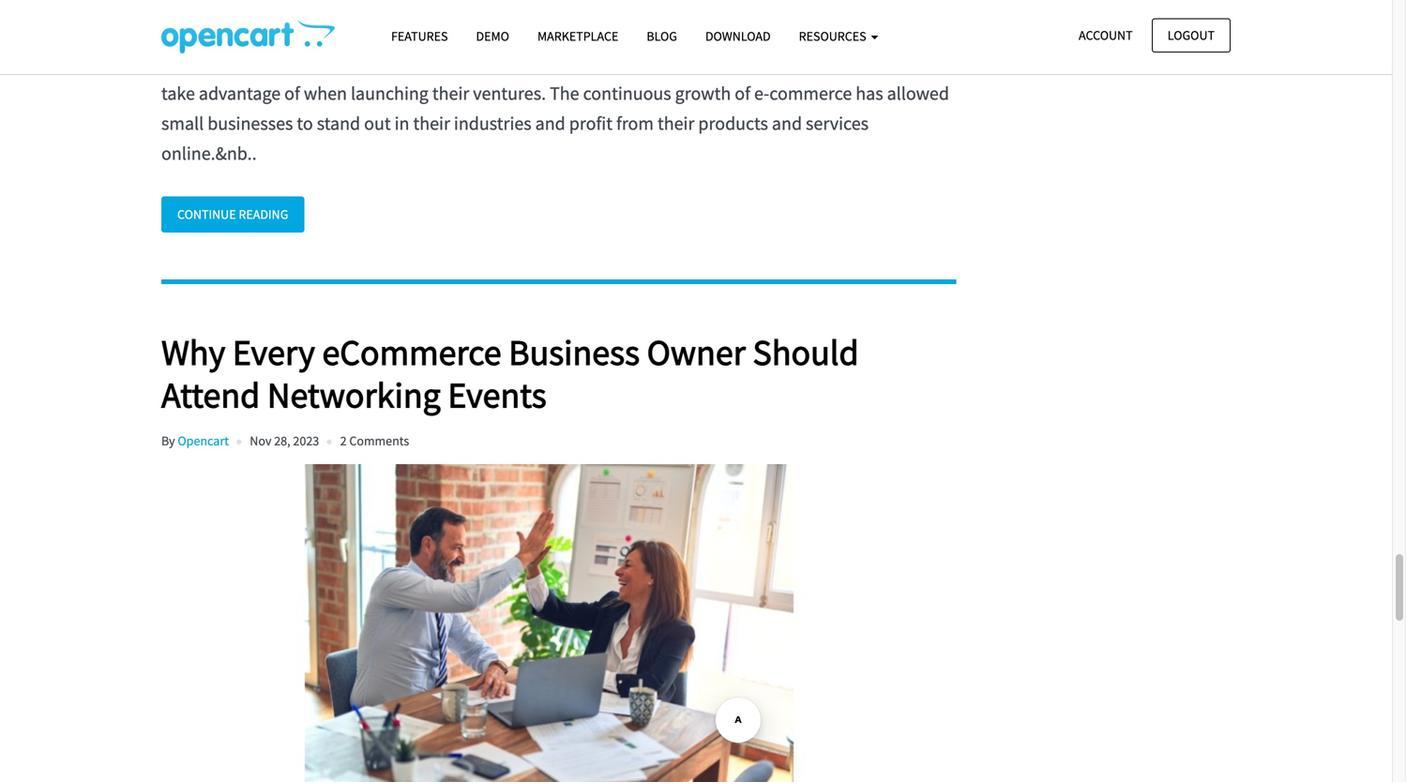 Task type: locate. For each thing, give the bounding box(es) containing it.
continue reading
[[177, 206, 288, 223]]

growth
[[675, 82, 731, 105]]

out
[[364, 112, 391, 135]]

demo
[[476, 28, 509, 45]]

1 vertical spatial the
[[550, 82, 579, 105]]

ecommerce
[[322, 330, 502, 375]]

businesses
[[208, 112, 293, 135]]

0 vertical spatial the
[[161, 52, 191, 75]]

1 horizontal spatial of
[[735, 82, 750, 105]]

2
[[340, 432, 347, 449]]

features
[[391, 28, 448, 45]]

advantage
[[199, 82, 281, 105]]

should
[[753, 330, 859, 375]]

about
[[277, 52, 323, 75]]

1 and from the left
[[535, 112, 566, 135]]

of down about
[[284, 82, 300, 105]]

0 horizontal spatial and
[[535, 112, 566, 135]]

the up take
[[161, 52, 191, 75]]

ventures.
[[473, 82, 546, 105]]

networking
[[267, 373, 441, 418]]

and down "commerce"
[[772, 112, 802, 135]]

many
[[575, 52, 619, 75]]

download
[[705, 28, 771, 45]]

can
[[916, 52, 944, 75]]

and
[[535, 112, 566, 135], [772, 112, 802, 135]]

the
[[161, 52, 191, 75], [550, 82, 579, 105]]

marketplace link
[[523, 20, 633, 53]]

their down company
[[432, 82, 469, 105]]

blog
[[647, 28, 677, 45]]

best
[[195, 52, 228, 75]]

resources
[[799, 28, 869, 45]]

and left profit
[[535, 112, 566, 135]]

opencart
[[178, 432, 229, 449]]

best ways to fund your startup e-commerce busines image
[[161, 0, 938, 20]]

of left e-
[[735, 82, 750, 105]]

of
[[284, 82, 300, 105], [735, 82, 750, 105]]

comments
[[349, 432, 409, 449]]

nov 28, 2023
[[250, 432, 319, 449]]

their
[[432, 82, 469, 105], [413, 112, 450, 135], [658, 112, 695, 135]]

blog link
[[633, 20, 691, 53]]

account
[[1079, 27, 1133, 44]]

0 horizontal spatial of
[[284, 82, 300, 105]]

products
[[698, 112, 768, 135]]

attend
[[161, 373, 260, 418]]

thing
[[232, 52, 273, 75]]

in
[[395, 112, 410, 135]]

business
[[509, 330, 640, 375]]

opencart - blog image
[[161, 20, 335, 53]]

the down the
[[550, 82, 579, 105]]

marketplace
[[538, 28, 619, 45]]

logout
[[1168, 27, 1215, 44]]

industries
[[454, 112, 532, 135]]

opencart link
[[178, 432, 229, 449]]

1 horizontal spatial and
[[772, 112, 802, 135]]



Task type: vqa. For each thing, say whether or not it's contained in the screenshot.
your within cloud domains view all of your opencart cloud domains
no



Task type: describe. For each thing, give the bounding box(es) containing it.
e-
[[754, 82, 770, 105]]

their down growth in the top of the page
[[658, 112, 695, 135]]

28,
[[274, 432, 290, 449]]

profit
[[569, 112, 613, 135]]

company
[[404, 52, 476, 75]]

stand
[[317, 112, 360, 135]]

features link
[[377, 20, 462, 53]]

logout link
[[1152, 18, 1231, 52]]

2 and from the left
[[772, 112, 802, 135]]

why every ecommerce business owner should attend networking events image
[[161, 464, 938, 782]]

continue reading link
[[161, 197, 304, 233]]

allowed
[[887, 82, 949, 105]]

online.&nb..
[[161, 142, 257, 165]]

download link
[[691, 20, 785, 53]]

reading
[[239, 206, 288, 223]]

account link
[[1063, 18, 1149, 52]]

services
[[806, 112, 869, 135]]

aspiring
[[733, 52, 797, 75]]

1 horizontal spatial the
[[550, 82, 579, 105]]

commerce
[[770, 82, 852, 105]]

by
[[161, 432, 175, 449]]

2023
[[293, 432, 319, 449]]

owner
[[647, 330, 746, 375]]

launching
[[351, 82, 429, 105]]

why
[[161, 330, 225, 375]]

why every ecommerce business owner should attend networking events link
[[161, 330, 956, 418]]

2 of from the left
[[735, 82, 750, 105]]

today
[[480, 52, 525, 75]]

has
[[856, 82, 883, 105]]

to
[[297, 112, 313, 135]]

opportunities
[[622, 52, 730, 75]]

by opencart
[[161, 432, 229, 449]]

their right in
[[413, 112, 450, 135]]

continuous
[[583, 82, 671, 105]]

the best thing about starting a company today is the many opportunities aspiring entrepreneurs can take advantage of when launching their ventures. the continuous growth of e-commerce has allowed small businesses to stand out in their industries and profit from their products and services online.&nb..
[[161, 52, 949, 165]]

entrepreneurs
[[800, 52, 912, 75]]

take
[[161, 82, 195, 105]]

continue
[[177, 206, 236, 223]]

the
[[545, 52, 571, 75]]

starting
[[327, 52, 387, 75]]

events
[[448, 373, 547, 418]]

2 comments
[[340, 432, 409, 449]]

1 of from the left
[[284, 82, 300, 105]]

resources link
[[785, 20, 893, 53]]

when
[[304, 82, 347, 105]]

is
[[529, 52, 541, 75]]

small
[[161, 112, 204, 135]]

every
[[233, 330, 315, 375]]

a
[[391, 52, 400, 75]]

0 horizontal spatial the
[[161, 52, 191, 75]]

demo link
[[462, 20, 523, 53]]

why every ecommerce business owner should attend networking events
[[161, 330, 859, 418]]

from
[[616, 112, 654, 135]]

nov
[[250, 432, 272, 449]]



